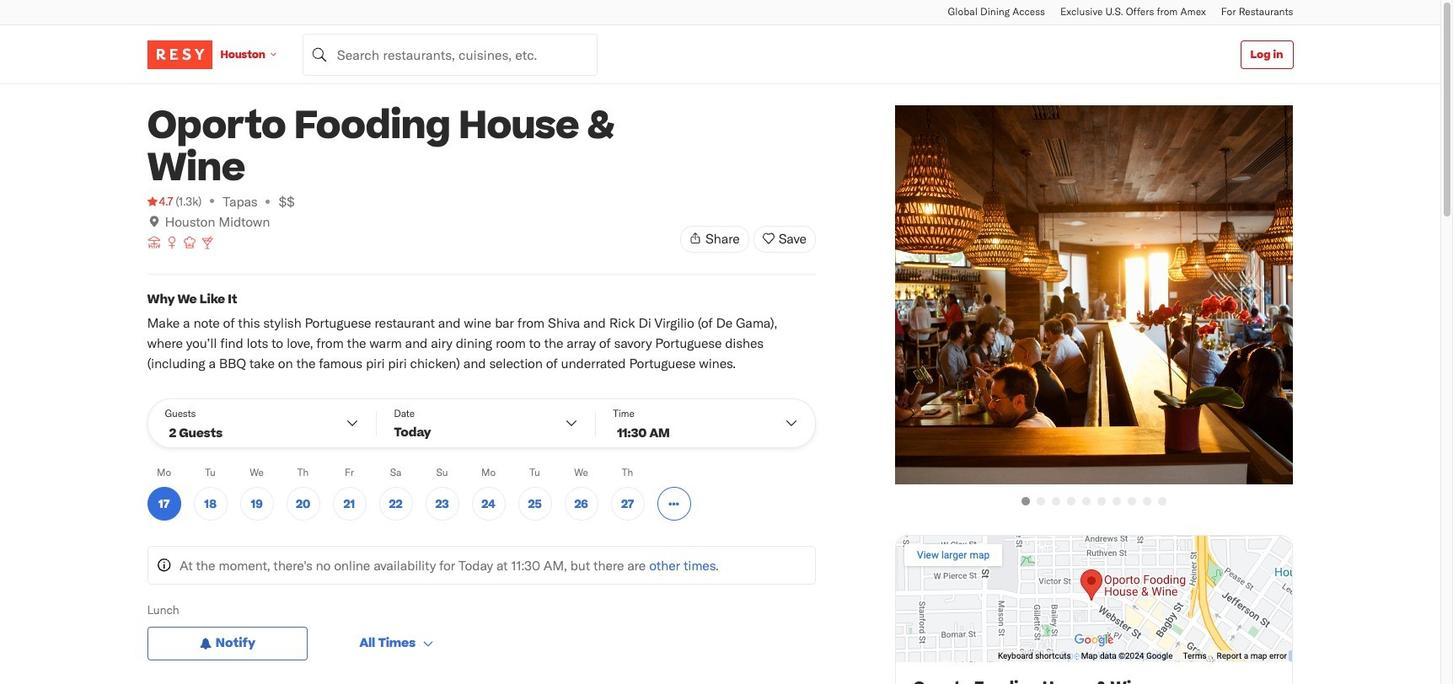 Task type: locate. For each thing, give the bounding box(es) containing it.
4.7 out of 5 stars image
[[147, 193, 173, 210]]

None field
[[303, 33, 598, 75]]



Task type: describe. For each thing, give the bounding box(es) containing it.
Search restaurants, cuisines, etc. text field
[[303, 33, 598, 75]]



